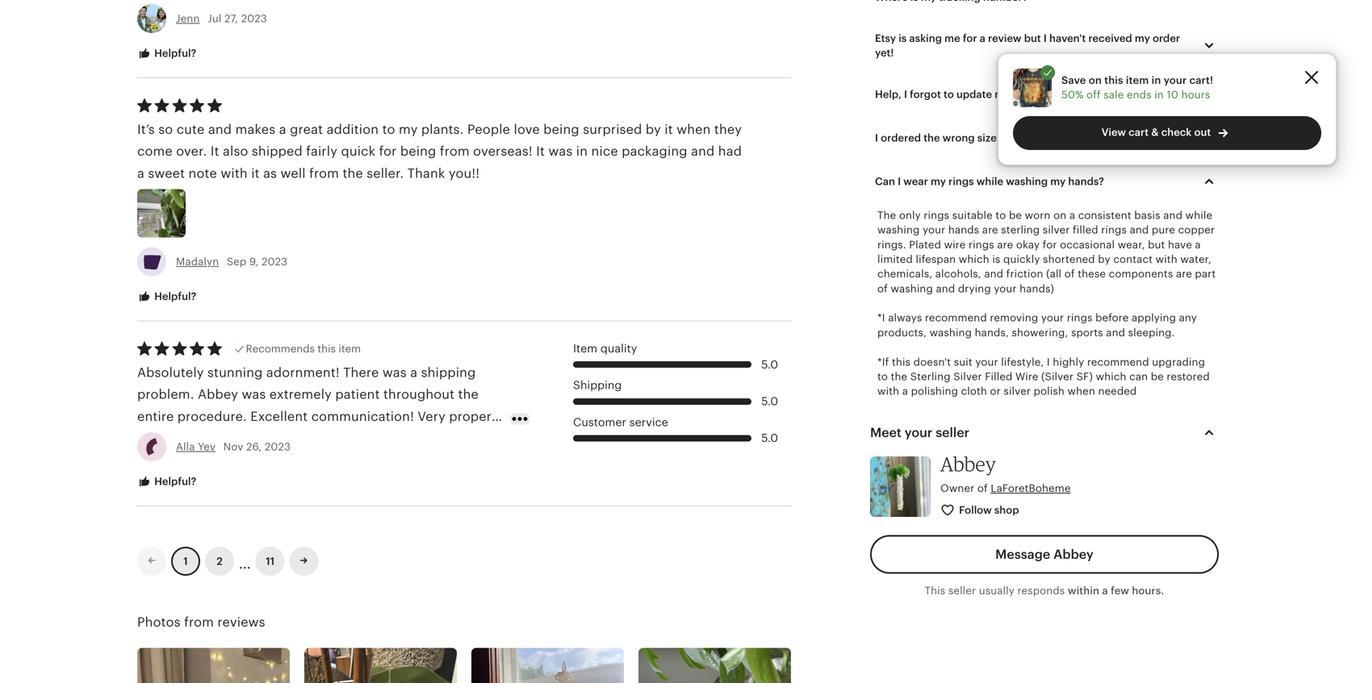 Task type: locate. For each thing, give the bounding box(es) containing it.
while up suitable
[[977, 175, 1004, 188]]

2 helpful? from the top
[[152, 291, 196, 303]]

of up follow shop button
[[978, 483, 988, 495]]

of down the shortened on the top right of page
[[1065, 268, 1075, 280]]

to up recommended!
[[299, 454, 312, 468]]

silver inside *if this doesn't suit your lifestyle, i highly recommend upgrading to the sterling silver filled wire (silver sf) which can be restored with a polishing cloth or silver polish when needed
[[1004, 386, 1031, 398]]

suit
[[954, 356, 973, 368]]

1 it from the left
[[211, 144, 219, 159]]

haven't
[[1050, 32, 1086, 44]]

be down upgrading
[[1151, 371, 1164, 383]]

0 vertical spatial on
[[1089, 74, 1102, 86]]

i inside etsy is asking me for a review but i haven't received my order yet!
[[1044, 32, 1047, 44]]

washing down chemicals,
[[891, 283, 933, 295]]

0 horizontal spatial shipping
[[421, 366, 476, 380]]

quickly
[[1004, 253, 1040, 266]]

1 vertical spatial shipping
[[421, 366, 476, 380]]

1 vertical spatial being
[[400, 144, 436, 159]]

usually
[[979, 585, 1015, 598]]

this down the very
[[137, 475, 163, 490]]

on up off
[[1089, 74, 1102, 86]]

there
[[343, 366, 379, 380]]

helpful? button down the jenn
[[125, 39, 209, 69]]

from
[[440, 144, 470, 159], [309, 166, 339, 181], [184, 616, 214, 630]]

50%
[[1062, 89, 1084, 101]]

my right wear at right top
[[931, 175, 946, 188]]

madalyn sep 9, 2023
[[176, 256, 288, 268]]

this inside absolutely stunning adornment! there was a shipping problem. abbey was extremely patient throughout the entire procedure. excellent communication! very properly and meticulously packed. very rapid delivery. thank you very much! i'm overjoyed to have this among my plants! this seller comes highly recommended! <3
[[137, 475, 163, 490]]

0 vertical spatial highly
[[1053, 356, 1084, 368]]

item up ends
[[1126, 74, 1149, 86]]

rings right the only
[[924, 209, 950, 222]]

was down stunning
[[242, 388, 266, 402]]

and up the also
[[208, 122, 232, 137]]

save on this item in your cart! 50% off sale ends in 10 hours
[[1062, 74, 1214, 101]]

my
[[1135, 32, 1150, 44], [995, 88, 1010, 100], [399, 122, 418, 137], [931, 175, 946, 188], [1051, 175, 1066, 188], [423, 454, 442, 468]]

0 horizontal spatial recommend
[[925, 312, 987, 324]]

1 vertical spatial by
[[1098, 253, 1111, 266]]

1 vertical spatial seller
[[166, 475, 200, 490]]

it's so cute and makes a great addition to my plants. people love being surprised by it when they come over. it also shipped fairly quick for being from overseas! it was in nice packaging and had a sweet note with it as well from the seller. thank you!!
[[137, 122, 742, 181]]

2023 right 27,
[[241, 12, 267, 25]]

while inside the only rings suitable to be worn on a consistent basis and while washing your hands are sterling silver filled rings and pure copper rings. plated wire rings are okay for occasional wear, but have a limited lifespan which is quickly shortened by contact with water, chemicals, alcohols, and friction (all of these components are part of washing and drying your hands)
[[1186, 209, 1213, 222]]

0 vertical spatial item
[[1126, 74, 1149, 86]]

a inside absolutely stunning adornment! there was a shipping problem. abbey was extremely patient throughout the entire procedure. excellent communication! very properly and meticulously packed. very rapid delivery. thank you very much! i'm overjoyed to have this among my plants! this seller comes highly recommended! <3
[[410, 366, 418, 380]]

highly
[[1053, 356, 1084, 368], [250, 475, 288, 490]]

0 horizontal spatial of
[[878, 283, 888, 295]]

1 horizontal spatial highly
[[1053, 356, 1084, 368]]

can right ring,
[[1025, 132, 1044, 144]]

1 helpful? from the top
[[152, 47, 196, 59]]

view details of this review photo by madalyn image
[[137, 189, 186, 238]]

shipping up throughout
[[421, 366, 476, 380]]

1 horizontal spatial very
[[418, 410, 446, 424]]

0 horizontal spatial with
[[221, 166, 248, 181]]

0 horizontal spatial but
[[1024, 32, 1041, 44]]

0 horizontal spatial from
[[184, 616, 214, 630]]

2 link
[[205, 547, 234, 577]]

11
[[266, 556, 275, 568]]

jenn
[[176, 12, 200, 25]]

from right photos
[[184, 616, 214, 630]]

review
[[988, 32, 1022, 44]]

meet your seller button
[[856, 414, 1234, 452]]

from down fairly
[[309, 166, 339, 181]]

to inside "dropdown button"
[[944, 88, 954, 100]]

have inside the only rings suitable to be worn on a consistent basis and while washing your hands are sterling silver filled rings and pure copper rings. plated wire rings are okay for occasional wear, but have a limited lifespan which is quickly shortened by contact with water, chemicals, alcohols, and friction (all of these components are part of washing and drying your hands)
[[1168, 239, 1192, 251]]

0 vertical spatial have
[[1168, 239, 1192, 251]]

0 vertical spatial when
[[677, 122, 711, 137]]

the left wrong
[[924, 132, 940, 144]]

to inside *if this doesn't suit your lifestyle, i highly recommend upgrading to the sterling silver filled wire (silver sf) which can be restored with a polishing cloth or silver polish when needed
[[878, 371, 888, 383]]

was
[[549, 144, 573, 159], [383, 366, 407, 380], [242, 388, 266, 402]]

thank left you!!
[[407, 166, 445, 181]]

1 horizontal spatial silver
[[1043, 224, 1070, 236]]

and down 'before'
[[1106, 327, 1125, 339]]

to inside the only rings suitable to be worn on a consistent basis and while washing your hands are sterling silver filled rings and pure copper rings. plated wire rings are okay for occasional wear, but have a limited lifespan which is quickly shortened by contact with water, chemicals, alcohols, and friction (all of these components are part of washing and drying your hands)
[[996, 209, 1006, 222]]

0 horizontal spatial have
[[315, 454, 345, 468]]

when down 'sf)'
[[1068, 386, 1095, 398]]

to inside absolutely stunning adornment! there was a shipping problem. abbey was extremely patient throughout the entire procedure. excellent communication! very properly and meticulously packed. very rapid delivery. thank you very much! i'm overjoyed to have this among my plants! this seller comes highly recommended! <3
[[299, 454, 312, 468]]

1 5.0 from the top
[[761, 358, 778, 371]]

1 horizontal spatial on
[[1089, 74, 1102, 86]]

0 vertical spatial abbey
[[198, 388, 238, 402]]

okay
[[1016, 239, 1040, 251]]

and up 'wear,'
[[1130, 224, 1149, 236]]

1 horizontal spatial it
[[665, 122, 673, 137]]

occasional
[[1060, 239, 1115, 251]]

have
[[1168, 239, 1192, 251], [315, 454, 345, 468]]

with inside *if this doesn't suit your lifestyle, i highly recommend upgrading to the sterling silver filled wire (silver sf) which can be restored with a polishing cloth or silver polish when needed
[[878, 386, 900, 398]]

can i wear my rings while washing my hands?
[[875, 175, 1104, 188]]

1 vertical spatial while
[[1186, 209, 1213, 222]]

0 vertical spatial which
[[959, 253, 990, 266]]

i up (silver
[[1047, 356, 1050, 368]]

abbey up owner at the bottom right of the page
[[941, 452, 996, 476]]

it left 'as' on the left top of page
[[251, 166, 260, 181]]

1 vertical spatial 5.0
[[761, 395, 778, 408]]

thank
[[407, 166, 445, 181], [426, 432, 464, 446]]

1 horizontal spatial which
[[1096, 371, 1127, 383]]

silver down worn
[[1043, 224, 1070, 236]]

in left nice
[[576, 144, 588, 159]]

seller left usually
[[949, 585, 976, 598]]

pure
[[1152, 224, 1176, 236]]

by inside the "it's so cute and makes a great addition to my plants. people love being surprised by it when they come over. it also shipped fairly quick for being from overseas! it was in nice packaging and had a sweet note with it as well from the seller. thank you!!"
[[646, 122, 661, 137]]

the
[[924, 132, 940, 144], [343, 166, 363, 181], [891, 371, 908, 383], [458, 388, 479, 402]]

2 vertical spatial abbey
[[1054, 548, 1094, 562]]

1 vertical spatial highly
[[250, 475, 288, 490]]

which up alcohols,
[[959, 253, 990, 266]]

come
[[137, 144, 173, 159]]

silver
[[954, 371, 982, 383]]

by up packaging
[[646, 122, 661, 137]]

0 vertical spatial helpful? button
[[125, 39, 209, 69]]

is left quickly
[[992, 253, 1001, 266]]

by
[[646, 122, 661, 137], [1098, 253, 1111, 266]]

1 vertical spatial with
[[1156, 253, 1178, 266]]

2 vertical spatial of
[[978, 483, 988, 495]]

0 horizontal spatial while
[[977, 175, 1004, 188]]

i left haven't
[[1044, 32, 1047, 44]]

of inside abbey owner of laforetboheme
[[978, 483, 988, 495]]

helpful?
[[152, 47, 196, 59], [152, 291, 196, 303], [152, 476, 196, 488]]

0 horizontal spatial silver
[[1004, 386, 1031, 398]]

1 vertical spatial in
[[1155, 89, 1164, 101]]

2 horizontal spatial from
[[440, 144, 470, 159]]

helpful? button down alla
[[125, 467, 209, 497]]

1 vertical spatial but
[[1148, 239, 1165, 251]]

washing inside *i always recommend removing your rings before applying any products, washing hands, showering, sports and sleeping.
[[930, 327, 972, 339]]

and up the very
[[137, 432, 161, 446]]

are down sterling
[[997, 239, 1013, 251]]

0 vertical spatial 2023
[[241, 12, 267, 25]]

i right help,
[[904, 88, 907, 100]]

1 horizontal spatial being
[[544, 122, 580, 137]]

on right worn
[[1054, 209, 1067, 222]]

1 horizontal spatial it
[[536, 144, 545, 159]]

the
[[878, 209, 896, 222]]

0 horizontal spatial on
[[1054, 209, 1067, 222]]

which
[[959, 253, 990, 266], [1096, 371, 1127, 383]]

helpful? down madalyn
[[152, 291, 196, 303]]

1 vertical spatial abbey
[[941, 452, 996, 476]]

0 vertical spatial shipping
[[1013, 88, 1057, 100]]

have inside absolutely stunning adornment! there was a shipping problem. abbey was extremely patient throughout the entire procedure. excellent communication! very properly and meticulously packed. very rapid delivery. thank you very much! i'm overjoyed to have this among my plants! this seller comes highly recommended! <3
[[315, 454, 345, 468]]

meet your seller
[[870, 426, 970, 440]]

upgrading
[[1152, 356, 1205, 368]]

3 5.0 from the top
[[761, 432, 778, 445]]

be up sterling
[[1009, 209, 1022, 222]]

my left order
[[1135, 32, 1150, 44]]

message
[[996, 548, 1051, 562]]

2 horizontal spatial abbey
[[1054, 548, 1094, 562]]

cart!
[[1190, 74, 1214, 86]]

with left water,
[[1156, 253, 1178, 266]]

your right meet
[[905, 426, 933, 440]]

0 horizontal spatial by
[[646, 122, 661, 137]]

0 horizontal spatial this
[[137, 475, 163, 490]]

0 vertical spatial is
[[899, 32, 907, 44]]

0 vertical spatial from
[[440, 144, 470, 159]]

1 vertical spatial on
[[1054, 209, 1067, 222]]

when left they
[[677, 122, 711, 137]]

for inside etsy is asking me for a review but i haven't received my order yet!
[[963, 32, 977, 44]]

hands?
[[1068, 175, 1104, 188]]

1 link
[[171, 547, 200, 577]]

1 horizontal spatial from
[[309, 166, 339, 181]]

helpful? down much!
[[152, 476, 196, 488]]

being down plants.
[[400, 144, 436, 159]]

filled
[[985, 371, 1013, 383]]

recommend inside *if this doesn't suit your lifestyle, i highly recommend upgrading to the sterling silver filled wire (silver sf) which can be restored with a polishing cloth or silver polish when needed
[[1087, 356, 1149, 368]]

*if
[[878, 356, 889, 368]]

my left plants! on the bottom of page
[[423, 454, 442, 468]]

being right love
[[544, 122, 580, 137]]

much!
[[168, 454, 207, 468]]

2 horizontal spatial of
[[1065, 268, 1075, 280]]

helpful? for 2nd helpful? button
[[152, 291, 196, 303]]

0 vertical spatial by
[[646, 122, 661, 137]]

to right addition
[[382, 122, 395, 137]]

to down *if
[[878, 371, 888, 383]]

was up throughout
[[383, 366, 407, 380]]

i inside "dropdown button"
[[904, 88, 907, 100]]

with inside the only rings suitable to be worn on a consistent basis and while washing your hands are sterling silver filled rings and pure copper rings. plated wire rings are okay for occasional wear, but have a limited lifespan which is quickly shortened by contact with water, chemicals, alcohols, and friction (all of these components are part of washing and drying your hands)
[[1156, 253, 1178, 266]]

0 vertical spatial while
[[977, 175, 1004, 188]]

abbey inside abbey owner of laforetboheme
[[941, 452, 996, 476]]

by up the these
[[1098, 253, 1111, 266]]

lifespan
[[916, 253, 956, 266]]

recommends
[[246, 343, 315, 355]]

0 vertical spatial was
[[549, 144, 573, 159]]

0 horizontal spatial when
[[677, 122, 711, 137]]

a up filled
[[1070, 209, 1075, 222]]

0 vertical spatial but
[[1024, 32, 1041, 44]]

1 horizontal spatial of
[[978, 483, 988, 495]]

your inside *if this doesn't suit your lifestyle, i highly recommend upgrading to the sterling silver filled wire (silver sf) which can be restored with a polishing cloth or silver polish when needed
[[976, 356, 998, 368]]

1 horizontal spatial is
[[992, 253, 1001, 266]]

order
[[1153, 32, 1180, 44]]

you!!
[[449, 166, 480, 181]]

was inside the "it's so cute and makes a great addition to my plants. people love being surprised by it when they come over. it also shipped fairly quick for being from overseas! it was in nice packaging and had a sweet note with it as well from the seller. thank you!!"
[[549, 144, 573, 159]]

with down *if
[[878, 386, 900, 398]]

of down chemicals,
[[878, 283, 888, 295]]

2 vertical spatial for
[[1043, 239, 1057, 251]]

1 horizontal spatial shipping
[[1013, 88, 1057, 100]]

for up seller.
[[379, 144, 397, 159]]

it
[[211, 144, 219, 159], [536, 144, 545, 159]]

this left usually
[[925, 585, 946, 598]]

2 vertical spatial 5.0
[[761, 432, 778, 445]]

a left review
[[980, 32, 986, 44]]

0 horizontal spatial which
[[959, 253, 990, 266]]

was left nice
[[549, 144, 573, 159]]

update
[[957, 88, 992, 100]]

and
[[208, 122, 232, 137], [691, 144, 715, 159], [1164, 209, 1183, 222], [1130, 224, 1149, 236], [984, 268, 1004, 280], [936, 283, 955, 295], [1106, 327, 1125, 339], [137, 432, 161, 446]]

can i wear my rings while washing my hands? button
[[863, 165, 1231, 199]]

1 horizontal spatial when
[[1068, 386, 1095, 398]]

to up sterling
[[996, 209, 1006, 222]]

0 horizontal spatial was
[[242, 388, 266, 402]]

1 horizontal spatial have
[[1168, 239, 1192, 251]]

in left 10 at the top
[[1155, 89, 1164, 101]]

rings up suitable
[[949, 175, 974, 188]]

2 vertical spatial was
[[242, 388, 266, 402]]

2 helpful? button from the top
[[125, 282, 209, 312]]

overjoyed
[[233, 454, 295, 468]]

polishing
[[911, 386, 958, 398]]

i inside *if this doesn't suit your lifestyle, i highly recommend upgrading to the sterling silver filled wire (silver sf) which can be restored with a polishing cloth or silver polish when needed
[[1047, 356, 1050, 368]]

follow shop button
[[928, 496, 1033, 526]]

packed.
[[249, 432, 298, 446]]

have up water,
[[1168, 239, 1192, 251]]

rings down hands at the top right of page
[[969, 239, 994, 251]]

to right forgot
[[944, 88, 954, 100]]

throughout
[[384, 388, 455, 402]]

this
[[1105, 74, 1124, 86], [318, 343, 336, 355], [892, 356, 911, 368], [349, 454, 372, 468]]

1 vertical spatial recommend
[[1087, 356, 1149, 368]]

0 horizontal spatial abbey
[[198, 388, 238, 402]]

0 vertical spatial very
[[418, 410, 446, 424]]

1 vertical spatial it
[[251, 166, 260, 181]]

while inside can i wear my rings while washing my hands? dropdown button
[[977, 175, 1004, 188]]

shipping inside "dropdown button"
[[1013, 88, 1057, 100]]

ring,
[[999, 132, 1023, 144]]

2 vertical spatial helpful? button
[[125, 467, 209, 497]]

with down the also
[[221, 166, 248, 181]]

which inside *if this doesn't suit your lifestyle, i highly recommend upgrading to the sterling silver filled wire (silver sf) which can be restored with a polishing cloth or silver polish when needed
[[1096, 371, 1127, 383]]

but inside etsy is asking me for a review but i haven't received my order yet!
[[1024, 32, 1041, 44]]

0 vertical spatial in
[[1152, 74, 1161, 86]]

etsy is asking me for a review but i haven't received my order yet!
[[875, 32, 1180, 59]]

item
[[573, 342, 598, 355]]

very down throughout
[[418, 410, 446, 424]]

this inside save on this item in your cart! 50% off sale ends in 10 hours
[[1105, 74, 1124, 86]]

help,
[[875, 88, 902, 100]]

which up needed at bottom right
[[1096, 371, 1127, 383]]

a up shipped
[[279, 122, 286, 137]]

customer
[[573, 416, 626, 429]]

0 horizontal spatial is
[[899, 32, 907, 44]]

my left plants.
[[399, 122, 418, 137]]

this inside *if this doesn't suit your lifestyle, i highly recommend upgrading to the sterling silver filled wire (silver sf) which can be restored with a polishing cloth or silver polish when needed
[[892, 356, 911, 368]]

by inside the only rings suitable to be worn on a consistent basis and while washing your hands are sterling silver filled rings and pure copper rings. plated wire rings are okay for occasional wear, but have a limited lifespan which is quickly shortened by contact with water, chemicals, alcohols, and friction (all of these components are part of washing and drying your hands)
[[1098, 253, 1111, 266]]

wrong
[[943, 132, 975, 144]]

recommend down drying
[[925, 312, 987, 324]]

components
[[1109, 268, 1173, 280]]

1 vertical spatial which
[[1096, 371, 1127, 383]]

can inside dropdown button
[[1025, 132, 1044, 144]]

quality
[[601, 342, 637, 355]]

2 horizontal spatial was
[[549, 144, 573, 159]]

your up 10 at the top
[[1164, 74, 1187, 86]]

from up you!!
[[440, 144, 470, 159]]

helpful? for third helpful? button from the bottom
[[152, 47, 196, 59]]

item up there on the bottom left of page
[[339, 343, 361, 355]]

5.0 for quality
[[761, 358, 778, 371]]

a up throughout
[[410, 366, 418, 380]]

is right etsy on the top right of page
[[899, 32, 907, 44]]

polish
[[1034, 386, 1065, 398]]

0 vertical spatial seller
[[936, 426, 970, 440]]

with inside the "it's so cute and makes a great addition to my plants. people love being surprised by it when they come over. it also shipped fairly quick for being from overseas! it was in nice packaging and had a sweet note with it as well from the seller. thank you!!"
[[221, 166, 248, 181]]

the inside *if this doesn't suit your lifestyle, i highly recommend upgrading to the sterling silver filled wire (silver sf) which can be restored with a polishing cloth or silver polish when needed
[[891, 371, 908, 383]]

0 vertical spatial can
[[1025, 132, 1044, 144]]

abbey owner of laforetboheme
[[941, 452, 1071, 495]]

10
[[1167, 89, 1179, 101]]

0 horizontal spatial highly
[[250, 475, 288, 490]]

1 vertical spatial silver
[[1004, 386, 1031, 398]]

helpful? button down madalyn
[[125, 282, 209, 312]]

abbey up within
[[1054, 548, 1094, 562]]

*i
[[878, 312, 885, 324]]

help, i forgot to update my shipping address!
[[875, 88, 1102, 100]]

seller down polishing
[[936, 426, 970, 440]]

1 horizontal spatial recommend
[[1087, 356, 1149, 368]]

0 vertical spatial be
[[1009, 209, 1022, 222]]

1 vertical spatial was
[[383, 366, 407, 380]]

i ordered the wrong size ring, can i exchange it?
[[875, 132, 1116, 144]]

this up sale
[[1105, 74, 1124, 86]]

overseas!
[[473, 144, 533, 159]]

a left polishing
[[902, 386, 908, 398]]

1 horizontal spatial be
[[1151, 371, 1164, 383]]

washing up worn
[[1006, 175, 1048, 188]]

shipping inside absolutely stunning adornment! there was a shipping problem. abbey was extremely patient throughout the entire procedure. excellent communication! very properly and meticulously packed. very rapid delivery. thank you very much! i'm overjoyed to have this among my plants! this seller comes highly recommended! <3
[[421, 366, 476, 380]]

1 vertical spatial for
[[379, 144, 397, 159]]

your up showering,
[[1041, 312, 1064, 324]]

but right review
[[1024, 32, 1041, 44]]

1 horizontal spatial while
[[1186, 209, 1213, 222]]

1 vertical spatial helpful? button
[[125, 282, 209, 312]]

1 vertical spatial 2023
[[262, 256, 288, 268]]

makes
[[235, 122, 276, 137]]

seller inside dropdown button
[[936, 426, 970, 440]]

your inside dropdown button
[[905, 426, 933, 440]]

1 horizontal spatial but
[[1148, 239, 1165, 251]]

are down suitable
[[982, 224, 998, 236]]

being
[[544, 122, 580, 137], [400, 144, 436, 159]]

1 vertical spatial thank
[[426, 432, 464, 446]]

the left 'sterling'
[[891, 371, 908, 383]]

helpful? for 3rd helpful? button from the top of the page
[[152, 476, 196, 488]]

0 horizontal spatial can
[[1025, 132, 1044, 144]]

to inside the "it's so cute and makes a great addition to my plants. people love being surprised by it when they come over. it also shipped fairly quick for being from overseas! it was in nice packaging and had a sweet note with it as well from the seller. thank you!!"
[[382, 122, 395, 137]]

your inside save on this item in your cart! 50% off sale ends in 10 hours
[[1164, 74, 1187, 86]]

0 vertical spatial with
[[221, 166, 248, 181]]

forgot
[[910, 88, 941, 100]]

1 vertical spatial item
[[339, 343, 361, 355]]

few
[[1111, 585, 1130, 598]]

2 horizontal spatial for
[[1043, 239, 1057, 251]]

problem.
[[137, 388, 194, 402]]

2023 right 9,
[[262, 256, 288, 268]]

entire
[[137, 410, 174, 424]]

the down quick
[[343, 166, 363, 181]]

for right okay
[[1043, 239, 1057, 251]]

had
[[718, 144, 742, 159]]

3 helpful? from the top
[[152, 476, 196, 488]]

abbey inside button
[[1054, 548, 1094, 562]]

1 vertical spatial helpful?
[[152, 291, 196, 303]]



Task type: vqa. For each thing, say whether or not it's contained in the screenshot.
'Baby & Toddler Toys' link
no



Task type: describe. For each thing, give the bounding box(es) containing it.
shipping for a
[[421, 366, 476, 380]]

contact
[[1114, 253, 1153, 266]]

this inside absolutely stunning adornment! there was a shipping problem. abbey was extremely patient throughout the entire procedure. excellent communication! very properly and meticulously packed. very rapid delivery. thank you very much! i'm overjoyed to have this among my plants! this seller comes highly recommended! <3
[[349, 454, 372, 468]]

0 vertical spatial being
[[544, 122, 580, 137]]

hands)
[[1020, 283, 1054, 295]]

the inside absolutely stunning adornment! there was a shipping problem. abbey was extremely patient throughout the entire procedure. excellent communication! very properly and meticulously packed. very rapid delivery. thank you very much! i'm overjoyed to have this among my plants! this seller comes highly recommended! <3
[[458, 388, 479, 402]]

on inside save on this item in your cart! 50% off sale ends in 10 hours
[[1089, 74, 1102, 86]]

in inside the "it's so cute and makes a great addition to my plants. people love being surprised by it when they come over. it also shipped fairly quick for being from overseas! it was in nice packaging and had a sweet note with it as well from the seller. thank you!!"
[[576, 144, 588, 159]]

surprised
[[583, 122, 642, 137]]

the inside the "it's so cute and makes a great addition to my plants. people love being surprised by it when they come over. it also shipped fairly quick for being from overseas! it was in nice packaging and had a sweet note with it as well from the seller. thank you!!"
[[343, 166, 363, 181]]

owner
[[941, 483, 975, 495]]

rings down consistent
[[1101, 224, 1127, 236]]

excellent
[[250, 410, 308, 424]]

filled
[[1073, 224, 1099, 236]]

off
[[1087, 89, 1101, 101]]

customer service
[[573, 416, 668, 429]]

save
[[1062, 74, 1086, 86]]

my inside etsy is asking me for a review but i haven't received my order yet!
[[1135, 32, 1150, 44]]

any
[[1179, 312, 1197, 324]]

2 5.0 from the top
[[761, 395, 778, 408]]

i left the ordered
[[875, 132, 878, 144]]

your down friction
[[994, 283, 1017, 295]]

a inside etsy is asking me for a review but i haven't received my order yet!
[[980, 32, 986, 44]]

so
[[158, 122, 173, 137]]

ordered
[[881, 132, 921, 144]]

highly inside *if this doesn't suit your lifestyle, i highly recommend upgrading to the sterling silver filled wire (silver sf) which can be restored with a polishing cloth or silver polish when needed
[[1053, 356, 1084, 368]]

quick
[[341, 144, 376, 159]]

thank inside absolutely stunning adornment! there was a shipping problem. abbey was extremely patient throughout the entire procedure. excellent communication! very properly and meticulously packed. very rapid delivery. thank you very much! i'm overjoyed to have this among my plants! this seller comes highly recommended! <3
[[426, 432, 464, 446]]

1 vertical spatial are
[[997, 239, 1013, 251]]

rings inside *i always recommend removing your rings before applying any products, washing hands, showering, sports and sleeping.
[[1067, 312, 1093, 324]]

sleeping.
[[1128, 327, 1175, 339]]

wire
[[1016, 371, 1039, 383]]

the inside dropdown button
[[924, 132, 940, 144]]

5.0 for service
[[761, 432, 778, 445]]

and left had
[[691, 144, 715, 159]]

sterling
[[1001, 224, 1040, 236]]

sf)
[[1077, 371, 1093, 383]]

1 vertical spatial of
[[878, 283, 888, 295]]

hands
[[949, 224, 979, 236]]

i left exchange
[[1046, 132, 1049, 144]]

plated
[[909, 239, 941, 251]]

they
[[714, 122, 742, 137]]

removing
[[990, 312, 1039, 324]]

over.
[[176, 144, 207, 159]]

9,
[[249, 256, 259, 268]]

abbey image
[[870, 457, 931, 517]]

recommended!
[[292, 475, 388, 490]]

my inside absolutely stunning adornment! there was a shipping problem. abbey was extremely patient throughout the entire procedure. excellent communication! very properly and meticulously packed. very rapid delivery. thank you very much! i'm overjoyed to have this among my plants! this seller comes highly recommended! <3
[[423, 454, 442, 468]]

asking
[[909, 32, 942, 44]]

be inside *if this doesn't suit your lifestyle, i highly recommend upgrading to the sterling silver filled wire (silver sf) which can be restored with a polishing cloth or silver polish when needed
[[1151, 371, 1164, 383]]

responds
[[1018, 585, 1065, 598]]

your inside *i always recommend removing your rings before applying any products, washing hands, showering, sports and sleeping.
[[1041, 312, 1064, 324]]

shortened
[[1043, 253, 1095, 266]]

comes
[[204, 475, 246, 490]]

jul
[[208, 12, 222, 25]]

for inside the only rings suitable to be worn on a consistent basis and while washing your hands are sterling silver filled rings and pure copper rings. plated wire rings are okay for occasional wear, but have a limited lifespan which is quickly shortened by contact with water, chemicals, alcohols, and friction (all of these components are part of washing and drying your hands)
[[1043, 239, 1057, 251]]

view
[[1102, 126, 1126, 138]]

exchange
[[1052, 132, 1101, 144]]

shipping
[[573, 379, 622, 392]]

sterling
[[911, 371, 951, 383]]

and inside absolutely stunning adornment! there was a shipping problem. abbey was extremely patient throughout the entire procedure. excellent communication! very properly and meticulously packed. very rapid delivery. thank you very much! i'm overjoyed to have this among my plants! this seller comes highly recommended! <3
[[137, 432, 161, 446]]

me
[[945, 32, 960, 44]]

yev
[[198, 441, 216, 453]]

yet!
[[875, 47, 894, 59]]

(all
[[1046, 268, 1062, 280]]

madalyn link
[[176, 256, 219, 268]]

i right can
[[898, 175, 901, 188]]

shipping for my
[[1013, 88, 1057, 100]]

seller inside absolutely stunning adornment! there was a shipping problem. abbey was extremely patient throughout the entire procedure. excellent communication! very properly and meticulously packed. very rapid delivery. thank you very much! i'm overjoyed to have this among my plants! this seller comes highly recommended! <3
[[166, 475, 200, 490]]

on inside the only rings suitable to be worn on a consistent basis and while washing your hands are sterling silver filled rings and pure copper rings. plated wire rings are okay for occasional wear, but have a limited lifespan which is quickly shortened by contact with water, chemicals, alcohols, and friction (all of these components are part of washing and drying your hands)
[[1054, 209, 1067, 222]]

my inside the "it's so cute and makes a great addition to my plants. people love being surprised by it when they come over. it also shipped fairly quick for being from overseas! it was in nice packaging and had a sweet note with it as well from the seller. thank you!!"
[[399, 122, 418, 137]]

thank inside the "it's so cute and makes a great addition to my plants. people love being surprised by it when they come over. it also shipped fairly quick for being from overseas! it was in nice packaging and had a sweet note with it as well from the seller. thank you!!"
[[407, 166, 445, 181]]

a left sweet
[[137, 166, 145, 181]]

1 helpful? button from the top
[[125, 39, 209, 69]]

the only rings suitable to be worn on a consistent basis and while washing your hands are sterling silver filled rings and pure copper rings. plated wire rings are okay for occasional wear, but have a limited lifespan which is quickly shortened by contact with water, chemicals, alcohols, and friction (all of these components are part of washing and drying your hands)
[[878, 209, 1216, 295]]

and up drying
[[984, 268, 1004, 280]]

and down alcohols,
[[936, 283, 955, 295]]

your up plated
[[923, 224, 946, 236]]

rings inside dropdown button
[[949, 175, 974, 188]]

restored
[[1167, 371, 1210, 383]]

nice
[[591, 144, 618, 159]]

love
[[514, 122, 540, 137]]

my inside help, i forgot to update my shipping address! "dropdown button"
[[995, 88, 1010, 100]]

0 horizontal spatial being
[[400, 144, 436, 159]]

item quality
[[573, 342, 637, 355]]

2 vertical spatial 2023
[[265, 441, 291, 453]]

for inside the "it's so cute and makes a great addition to my plants. people love being surprised by it when they come over. it also shipped fairly quick for being from overseas! it was in nice packaging and had a sweet note with it as well from the seller. thank you!!"
[[379, 144, 397, 159]]

can inside *if this doesn't suit your lifestyle, i highly recommend upgrading to the sterling silver filled wire (silver sf) which can be restored with a polishing cloth or silver polish when needed
[[1130, 371, 1148, 383]]

follow
[[959, 505, 992, 517]]

recommend inside *i always recommend removing your rings before applying any products, washing hands, showering, sports and sleeping.
[[925, 312, 987, 324]]

and inside *i always recommend removing your rings before applying any products, washing hands, showering, sports and sleeping.
[[1106, 327, 1125, 339]]

view cart & check out
[[1102, 126, 1211, 138]]

&
[[1151, 126, 1159, 138]]

item inside save on this item in your cart! 50% off sale ends in 10 hours
[[1126, 74, 1149, 86]]

before
[[1096, 312, 1129, 324]]

abbey inside absolutely stunning adornment! there was a shipping problem. abbey was extremely patient throughout the entire procedure. excellent communication! very properly and meticulously packed. very rapid delivery. thank you very much! i'm overjoyed to have this among my plants! this seller comes highly recommended! <3
[[198, 388, 238, 402]]

2 it from the left
[[536, 144, 545, 159]]

showering,
[[1012, 327, 1068, 339]]

view cart & check out link
[[1013, 116, 1322, 150]]

friction
[[1007, 268, 1044, 280]]

adornment!
[[266, 366, 340, 380]]

also
[[223, 144, 248, 159]]

help, i forgot to update my shipping address! button
[[863, 77, 1231, 111]]

wear,
[[1118, 239, 1145, 251]]

this up adornment!
[[318, 343, 336, 355]]

1 horizontal spatial this
[[925, 585, 946, 598]]

sweet
[[148, 166, 185, 181]]

0 horizontal spatial very
[[302, 432, 330, 446]]

*i always recommend removing your rings before applying any products, washing hands, showering, sports and sleeping.
[[878, 312, 1197, 339]]

reviews
[[218, 616, 265, 630]]

patient
[[335, 388, 380, 402]]

is inside etsy is asking me for a review but i haven't received my order yet!
[[899, 32, 907, 44]]

alcohols,
[[936, 268, 982, 280]]

a inside *if this doesn't suit your lifestyle, i highly recommend upgrading to the sterling silver filled wire (silver sf) which can be restored with a polishing cloth or silver polish when needed
[[902, 386, 908, 398]]

limited
[[878, 253, 913, 266]]

photos from reviews
[[137, 616, 265, 630]]

0 horizontal spatial item
[[339, 343, 361, 355]]

2023 for madalyn sep 9, 2023
[[262, 256, 288, 268]]

laforetboheme
[[991, 483, 1071, 495]]

nov
[[223, 441, 243, 453]]

a down copper
[[1195, 239, 1201, 251]]

water,
[[1181, 253, 1212, 266]]

worn
[[1025, 209, 1051, 222]]

can
[[875, 175, 895, 188]]

my left hands?
[[1051, 175, 1066, 188]]

11 link
[[256, 547, 285, 577]]

but inside the only rings suitable to be worn on a consistent basis and while washing your hands are sterling silver filled rings and pure copper rings. plated wire rings are okay for occasional wear, but have a limited lifespan which is quickly shortened by contact with water, chemicals, alcohols, and friction (all of these components are part of washing and drying your hands)
[[1148, 239, 1165, 251]]

2023 for jenn jul 27, 2023
[[241, 12, 267, 25]]

washing inside can i wear my rings while washing my hands? dropdown button
[[1006, 175, 1048, 188]]

sale
[[1104, 89, 1124, 101]]

silver inside the only rings suitable to be worn on a consistent basis and while washing your hands are sterling silver filled rings and pure copper rings. plated wire rings are okay for occasional wear, but have a limited lifespan which is quickly shortened by contact with water, chemicals, alcohols, and friction (all of these components are part of washing and drying your hands)
[[1043, 224, 1070, 236]]

when inside *if this doesn't suit your lifestyle, i highly recommend upgrading to the sterling silver filled wire (silver sf) which can be restored with a polishing cloth or silver polish when needed
[[1068, 386, 1095, 398]]

recommends this item
[[246, 343, 361, 355]]

and up the pure on the right
[[1164, 209, 1183, 222]]

absolutely stunning adornment! there was a shipping problem. abbey was extremely patient throughout the entire procedure. excellent communication! very properly and meticulously packed. very rapid delivery. thank you very much! i'm overjoyed to have this among my plants! this seller comes highly recommended! <3
[[137, 366, 502, 490]]

0 vertical spatial are
[[982, 224, 998, 236]]

washing up the rings.
[[878, 224, 920, 236]]

0 horizontal spatial it
[[251, 166, 260, 181]]

2
[[217, 556, 223, 568]]

cart
[[1129, 126, 1149, 138]]

part
[[1195, 268, 1216, 280]]

received
[[1089, 32, 1132, 44]]

be inside the only rings suitable to be worn on a consistent basis and while washing your hands are sterling silver filled rings and pure copper rings. plated wire rings are okay for occasional wear, but have a limited lifespan which is quickly shortened by contact with water, chemicals, alcohols, and friction (all of these components are part of washing and drying your hands)
[[1009, 209, 1022, 222]]

a left few
[[1102, 585, 1108, 598]]

only
[[899, 209, 921, 222]]

absolutely
[[137, 366, 204, 380]]

photos
[[137, 616, 181, 630]]

chemicals,
[[878, 268, 933, 280]]

3 helpful? button from the top
[[125, 467, 209, 497]]

suitable
[[952, 209, 993, 222]]

applying
[[1132, 312, 1176, 324]]

hours.
[[1132, 585, 1165, 598]]

is inside the only rings suitable to be worn on a consistent basis and while washing your hands are sterling silver filled rings and pure copper rings. plated wire rings are okay for occasional wear, but have a limited lifespan which is quickly shortened by contact with water, chemicals, alcohols, and friction (all of these components are part of washing and drying your hands)
[[992, 253, 1001, 266]]

when inside the "it's so cute and makes a great addition to my plants. people love being surprised by it when they come over. it also shipped fairly quick for being from overseas! it was in nice packaging and had a sweet note with it as well from the seller. thank you!!"
[[677, 122, 711, 137]]

which inside the only rings suitable to be worn on a consistent basis and while washing your hands are sterling silver filled rings and pure copper rings. plated wire rings are okay for occasional wear, but have a limited lifespan which is quickly shortened by contact with water, chemicals, alcohols, and friction (all of these components are part of washing and drying your hands)
[[959, 253, 990, 266]]

0 vertical spatial it
[[665, 122, 673, 137]]

jenn link
[[176, 12, 200, 25]]

out
[[1194, 126, 1211, 138]]

2 vertical spatial seller
[[949, 585, 976, 598]]

great
[[290, 122, 323, 137]]

2 vertical spatial are
[[1176, 268, 1192, 280]]

1 vertical spatial from
[[309, 166, 339, 181]]

highly inside absolutely stunning adornment! there was a shipping problem. abbey was extremely patient throughout the entire procedure. excellent communication! very properly and meticulously packed. very rapid delivery. thank you very much! i'm overjoyed to have this among my plants! this seller comes highly recommended! <3
[[250, 475, 288, 490]]



